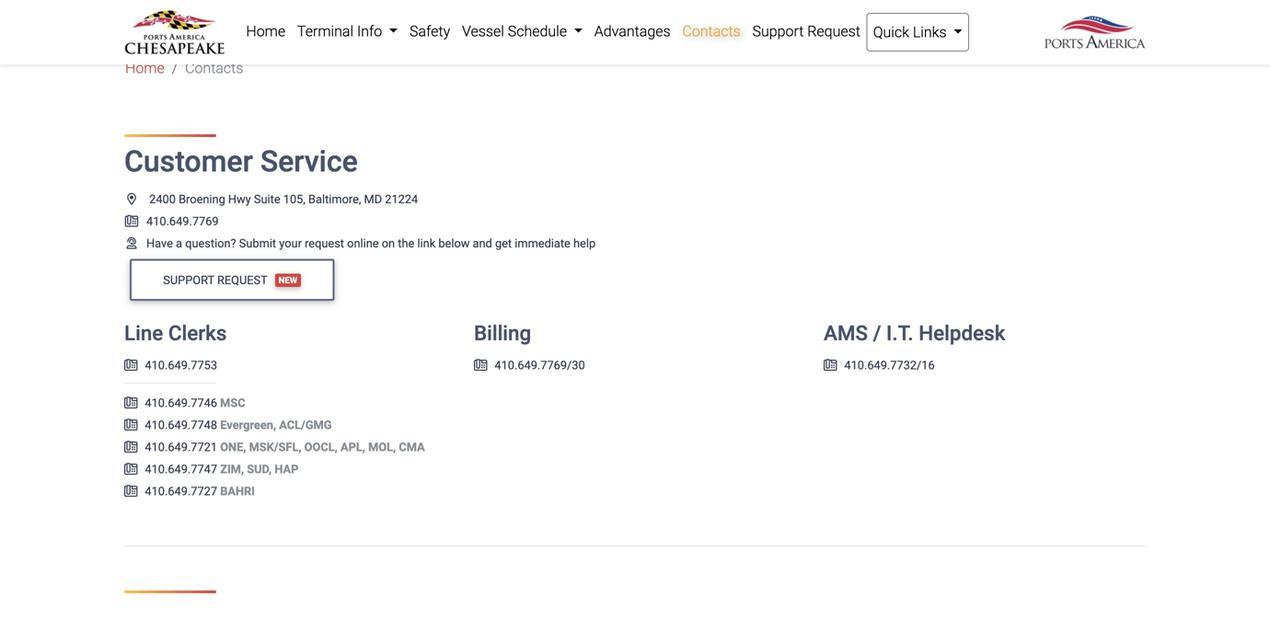 Task type: describe. For each thing, give the bounding box(es) containing it.
sud,
[[247, 463, 272, 477]]

phone office image for 410.649.7769/30
[[474, 360, 487, 371]]

help
[[574, 237, 596, 251]]

410.649.7769
[[146, 215, 219, 228]]

have a question? submit your request online on the link below and get immediate help
[[146, 237, 596, 251]]

clerks
[[168, 321, 227, 346]]

410.649.7748 evergreen, acl/gmg
[[145, 419, 332, 432]]

410.649.7747 zim, sud, hap
[[145, 463, 299, 477]]

21224
[[385, 193, 418, 206]]

advantages link
[[589, 13, 677, 50]]

safety link
[[404, 13, 456, 50]]

new
[[279, 275, 298, 286]]

support request link
[[747, 13, 867, 50]]

hap
[[275, 463, 299, 477]]

phone office image for 410.649.7769
[[124, 216, 139, 227]]

schedule
[[508, 23, 567, 40]]

zim,
[[220, 463, 244, 477]]

quick links link
[[867, 13, 969, 52]]

105,
[[283, 193, 306, 206]]

request
[[305, 237, 344, 251]]

/
[[873, 321, 882, 346]]

baltimore,
[[308, 193, 361, 206]]

ams
[[824, 321, 868, 346]]

vessel schedule link
[[456, 13, 589, 50]]

cma
[[399, 441, 425, 454]]

1 vertical spatial contacts
[[185, 60, 243, 77]]

vessel schedule
[[462, 23, 571, 40]]

one,
[[220, 441, 246, 454]]

410.649.7769/30
[[495, 359, 585, 372]]

immediate
[[515, 237, 571, 251]]

bahri
[[220, 485, 255, 499]]

2400 broening hwy suite 105, baltimore, md 21224 link
[[124, 193, 418, 206]]

1 horizontal spatial support
[[753, 23, 804, 40]]

hwy
[[228, 193, 251, 206]]

410.649.7769 link
[[124, 215, 219, 228]]

line clerks
[[124, 321, 227, 346]]

mol,
[[368, 441, 396, 454]]

1 horizontal spatial request
[[808, 23, 861, 40]]

quick links
[[873, 23, 951, 41]]

helpdesk
[[919, 321, 1006, 346]]

get
[[495, 237, 512, 251]]

i.t.
[[887, 321, 914, 346]]

phone office image for 410.649.7732/16
[[824, 360, 837, 371]]

contacts link
[[677, 13, 747, 50]]

1 horizontal spatial contacts
[[683, 23, 741, 40]]

evergreen,
[[220, 419, 276, 432]]



Task type: locate. For each thing, give the bounding box(es) containing it.
410.649.7753
[[145, 359, 217, 372]]

phone office image left 410.649.7721
[[124, 442, 138, 453]]

map marker alt image
[[124, 193, 139, 205]]

have a question? submit your request online on the link below and get immediate help link
[[124, 237, 596, 251]]

acl/gmg
[[279, 419, 332, 432]]

phone office image down map marker alt icon
[[124, 216, 139, 227]]

phone office image left 410.649.7746
[[124, 397, 138, 409]]

line
[[124, 321, 163, 346]]

online
[[347, 237, 379, 251]]

support request inside support request link
[[753, 23, 861, 40]]

phone office image
[[124, 216, 139, 227], [824, 360, 837, 371], [124, 397, 138, 409], [124, 442, 138, 453]]

home link
[[240, 13, 291, 50], [125, 57, 165, 79]]

customer
[[124, 145, 253, 179]]

below
[[439, 237, 470, 251]]

request down submit
[[217, 273, 268, 287]]

msk/sfl,
[[249, 441, 302, 454]]

advantages
[[595, 23, 671, 40]]

phone office image for 410.649.7746
[[124, 397, 138, 409]]

oocl,
[[304, 441, 338, 454]]

0 vertical spatial home link
[[240, 13, 291, 50]]

1 vertical spatial home link
[[125, 57, 165, 79]]

home for leftmost home link
[[125, 60, 165, 77]]

1 horizontal spatial support request
[[753, 23, 861, 40]]

phone office image for 410.649.7748
[[124, 419, 138, 431]]

msc
[[220, 396, 246, 410]]

suite
[[254, 193, 280, 206]]

phone office image inside 410.649.7769 link
[[124, 216, 139, 227]]

support
[[753, 23, 804, 40], [163, 273, 214, 287]]

phone office image inside 410.649.7769/30 "link"
[[474, 360, 487, 371]]

submit
[[239, 237, 276, 251]]

broening
[[179, 193, 225, 206]]

customer service
[[124, 145, 358, 179]]

md
[[364, 193, 382, 206]]

phone office image for 410.649.7727
[[124, 486, 138, 498]]

on
[[382, 237, 395, 251]]

have
[[146, 237, 173, 251]]

1 vertical spatial request
[[217, 273, 268, 287]]

home for the top home link
[[246, 23, 286, 40]]

1 horizontal spatial home link
[[240, 13, 291, 50]]

terminal info
[[297, 23, 386, 40]]

1 horizontal spatial home
[[246, 23, 286, 40]]

contacts
[[683, 23, 741, 40], [185, 60, 243, 77]]

phone office image for 410.649.7747
[[124, 464, 138, 475]]

info
[[357, 23, 382, 40]]

phone office image for 410.649.7721
[[124, 442, 138, 453]]

apl,
[[341, 441, 365, 454]]

quick
[[873, 23, 910, 41]]

user headset image
[[124, 238, 139, 249]]

410.649.7721
[[145, 441, 217, 454]]

1 vertical spatial support request
[[163, 273, 268, 287]]

service
[[260, 145, 358, 179]]

410.649.7732/16 link
[[824, 359, 935, 372]]

ams / i.t. helpdesk
[[824, 321, 1006, 346]]

410.649.7732/16
[[845, 359, 935, 372]]

phone office image down billing
[[474, 360, 487, 371]]

2400
[[149, 193, 176, 206]]

support request left quick
[[753, 23, 861, 40]]

phone office image down line
[[124, 360, 138, 371]]

support request down question?
[[163, 273, 268, 287]]

0 horizontal spatial contacts
[[185, 60, 243, 77]]

0 horizontal spatial support request
[[163, 273, 268, 287]]

support request
[[753, 23, 861, 40], [163, 273, 268, 287]]

phone office image left "410.649.7747"
[[124, 464, 138, 475]]

phone office image inside 410.649.7732/16 "link"
[[824, 360, 837, 371]]

phone office image
[[124, 360, 138, 371], [474, 360, 487, 371], [124, 419, 138, 431], [124, 464, 138, 475], [124, 486, 138, 498]]

410.649.7753 link
[[124, 359, 217, 372]]

0 vertical spatial request
[[808, 23, 861, 40]]

410.649.7746 msc
[[145, 396, 246, 410]]

0 vertical spatial support
[[753, 23, 804, 40]]

your
[[279, 237, 302, 251]]

2400 broening hwy suite 105, baltimore, md 21224
[[149, 193, 418, 206]]

support right contacts link
[[753, 23, 804, 40]]

0 horizontal spatial support
[[163, 273, 214, 287]]

the
[[398, 237, 415, 251]]

phone office image down ams
[[824, 360, 837, 371]]

410.649.7747
[[145, 463, 217, 477]]

link
[[417, 237, 436, 251]]

phone office image left 410.649.7727 at the bottom left of the page
[[124, 486, 138, 498]]

0 horizontal spatial home
[[125, 60, 165, 77]]

0 vertical spatial support request
[[753, 23, 861, 40]]

vessel
[[462, 23, 504, 40]]

1 vertical spatial home
[[125, 60, 165, 77]]

request
[[808, 23, 861, 40], [217, 273, 268, 287]]

home
[[246, 23, 286, 40], [125, 60, 165, 77]]

1 vertical spatial support
[[163, 273, 214, 287]]

billing
[[474, 321, 531, 346]]

terminal info link
[[291, 13, 404, 50]]

0 vertical spatial home
[[246, 23, 286, 40]]

0 horizontal spatial home link
[[125, 57, 165, 79]]

410.649.7727
[[145, 485, 217, 499]]

410.649.7721 one, msk/sfl, oocl, apl, mol, cma
[[145, 441, 425, 454]]

410.649.7748
[[145, 419, 217, 432]]

0 vertical spatial contacts
[[683, 23, 741, 40]]

410.649.7727 bahri
[[145, 485, 255, 499]]

safety
[[410, 23, 450, 40]]

410.649.7746
[[145, 396, 217, 410]]

support down a
[[163, 273, 214, 287]]

phone office image left the 410.649.7748
[[124, 419, 138, 431]]

410.649.7769/30 link
[[474, 359, 585, 372]]

0 horizontal spatial request
[[217, 273, 268, 287]]

a
[[176, 237, 182, 251]]

and
[[473, 237, 492, 251]]

terminal
[[297, 23, 354, 40]]

request left quick
[[808, 23, 861, 40]]

links
[[913, 23, 947, 41]]

phone office image for 410.649.7753
[[124, 360, 138, 371]]

question?
[[185, 237, 236, 251]]

phone office image inside the 410.649.7753 link
[[124, 360, 138, 371]]



Task type: vqa. For each thing, say whether or not it's contained in the screenshot.
the two
no



